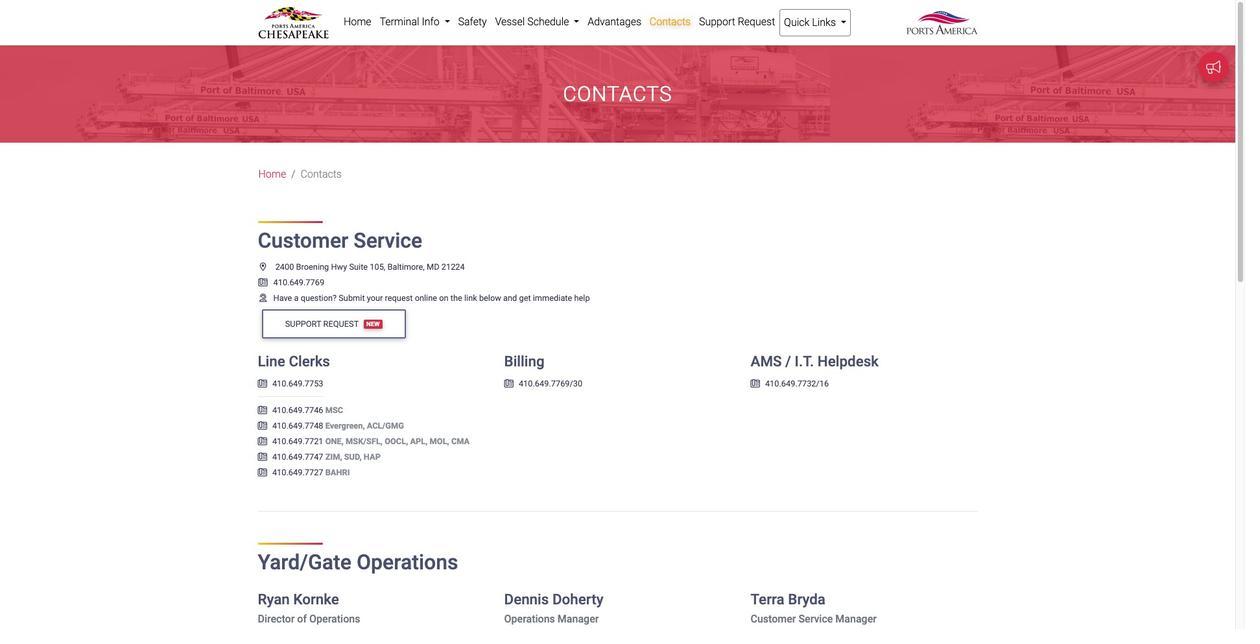 Task type: describe. For each thing, give the bounding box(es) containing it.
105,
[[370, 262, 386, 272]]

hap
[[364, 452, 381, 462]]

0 horizontal spatial customer
[[258, 229, 349, 253]]

immediate
[[533, 293, 572, 303]]

phone office image for 410.649.7747
[[258, 454, 267, 462]]

info
[[422, 16, 440, 28]]

2400 broening hwy suite 105, baltimore, md 21224 link
[[258, 262, 465, 272]]

410.649.7747 zim, sud, hap
[[272, 452, 381, 462]]

quick
[[784, 16, 810, 29]]

help
[[575, 293, 590, 303]]

terminal
[[380, 16, 419, 28]]

home for the leftmost home link
[[259, 168, 286, 181]]

410.649.7732/16 link
[[751, 379, 829, 389]]

home for topmost home link
[[344, 16, 372, 28]]

line clerks
[[258, 353, 330, 370]]

0 vertical spatial support request
[[699, 16, 776, 28]]

0 horizontal spatial home link
[[259, 167, 286, 183]]

dennis doherty operations manager
[[504, 591, 604, 626]]

service inside terra bryda customer service manager
[[799, 613, 833, 626]]

phone office image for 410.649.7727
[[258, 469, 267, 478]]

have a question? submit your request online on the link below and get immediate help
[[273, 293, 590, 303]]

of
[[297, 613, 307, 626]]

0 vertical spatial home link
[[340, 9, 376, 35]]

hwy
[[331, 262, 347, 272]]

map marker alt image
[[258, 263, 268, 272]]

kornke
[[293, 591, 339, 608]]

vessel
[[495, 16, 525, 28]]

schedule
[[528, 16, 569, 28]]

clerks
[[289, 353, 330, 370]]

operations inside dennis doherty operations manager
[[504, 613, 555, 626]]

yard/gate
[[258, 550, 352, 575]]

410.649.7753
[[272, 379, 323, 389]]

terminal info link
[[376, 9, 454, 35]]

have a question? submit your request online on the link below and get immediate help link
[[258, 293, 590, 303]]

request
[[385, 293, 413, 303]]

the
[[451, 293, 462, 303]]

your
[[367, 293, 383, 303]]

user headset image
[[258, 294, 268, 303]]

contacts inside contacts "link"
[[650, 16, 691, 28]]

yard/gate operations
[[258, 550, 458, 575]]

410.649.7748
[[272, 421, 323, 431]]

billing
[[504, 353, 545, 370]]

customer inside terra bryda customer service manager
[[751, 613, 796, 626]]

link
[[465, 293, 477, 303]]

operations inside ryan kornke director of operations
[[310, 613, 360, 626]]

sud,
[[344, 452, 362, 462]]

terminal info
[[380, 16, 442, 28]]

410.649.7769/30
[[519, 379, 583, 389]]

410.649.7727
[[272, 468, 323, 478]]

below
[[479, 293, 501, 303]]

0 vertical spatial support
[[699, 16, 736, 28]]

ryan kornke director of operations
[[258, 591, 360, 626]]

phone office image for 410.649.7753
[[258, 380, 267, 389]]

0 horizontal spatial support request
[[285, 319, 359, 329]]

support request link
[[695, 9, 780, 35]]

2 vertical spatial contacts
[[301, 168, 342, 181]]

customer service
[[258, 229, 423, 253]]

410.649.7727 bahri
[[272, 468, 350, 478]]

one,
[[325, 437, 344, 447]]

terra
[[751, 591, 785, 608]]

on
[[439, 293, 449, 303]]

manager inside dennis doherty operations manager
[[558, 613, 599, 626]]

suite
[[349, 262, 368, 272]]

links
[[812, 16, 836, 29]]

line
[[258, 353, 285, 370]]

ryan
[[258, 591, 290, 608]]

acl/gmg
[[367, 421, 404, 431]]

submit
[[339, 293, 365, 303]]

bahri
[[325, 468, 350, 478]]



Task type: vqa. For each thing, say whether or not it's contained in the screenshot.
The Seagirt main gate will be extended to 5:30 PM on Wednesday, October 18th.  No exports or reefers during extended hours. link
no



Task type: locate. For each thing, give the bounding box(es) containing it.
0 horizontal spatial home
[[259, 168, 286, 181]]

410.649.7721 one, msk/sfl, oocl, apl, mol, cma
[[272, 437, 470, 447]]

customer up broening
[[258, 229, 349, 253]]

1 vertical spatial home
[[259, 168, 286, 181]]

phone office image for 410.649.7748
[[258, 423, 267, 431]]

support down a
[[285, 319, 321, 329]]

1 horizontal spatial service
[[799, 613, 833, 626]]

contacts link
[[646, 9, 695, 35]]

phone office image for 410.649.7769/30
[[504, 380, 514, 389]]

bryda
[[788, 591, 826, 608]]

helpdesk
[[818, 353, 879, 370]]

410.649.7746 msc
[[272, 406, 343, 415]]

21224
[[442, 262, 465, 272]]

1 phone office image from the top
[[258, 423, 267, 431]]

evergreen,
[[325, 421, 365, 431]]

1 horizontal spatial home
[[344, 16, 372, 28]]

phone office image for 410.649.7732/16
[[751, 380, 760, 389]]

0 horizontal spatial request
[[323, 319, 359, 329]]

410.649.7753 link
[[258, 379, 323, 389]]

1 vertical spatial request
[[323, 319, 359, 329]]

0 vertical spatial home
[[344, 16, 372, 28]]

request
[[738, 16, 776, 28], [323, 319, 359, 329]]

question?
[[301, 293, 337, 303]]

1 horizontal spatial customer
[[751, 613, 796, 626]]

mol,
[[430, 437, 449, 447]]

phone office image inside 410.649.7753 link
[[258, 380, 267, 389]]

phone office image inside 410.649.7732/16 link
[[751, 380, 760, 389]]

0 vertical spatial contacts
[[650, 16, 691, 28]]

0 horizontal spatial support
[[285, 319, 321, 329]]

/
[[786, 353, 792, 370]]

0 vertical spatial customer
[[258, 229, 349, 253]]

manager
[[558, 613, 599, 626], [836, 613, 877, 626]]

phone office image up user headset icon
[[258, 279, 268, 287]]

phone office image
[[258, 423, 267, 431], [258, 469, 267, 478]]

quick links link
[[780, 9, 851, 36]]

msc
[[325, 406, 343, 415]]

home
[[344, 16, 372, 28], [259, 168, 286, 181]]

1 horizontal spatial support request
[[699, 16, 776, 28]]

phone office image down the ams at the right bottom of page
[[751, 380, 760, 389]]

i.t.
[[795, 353, 814, 370]]

ams
[[751, 353, 782, 370]]

contacts
[[650, 16, 691, 28], [563, 82, 673, 107], [301, 168, 342, 181]]

1 vertical spatial phone office image
[[258, 469, 267, 478]]

0 horizontal spatial manager
[[558, 613, 599, 626]]

phone office image down billing
[[504, 380, 514, 389]]

zim,
[[325, 452, 342, 462]]

0 vertical spatial service
[[354, 229, 423, 253]]

phone office image left 410.649.7721
[[258, 438, 267, 446]]

vessel schedule
[[495, 16, 572, 28]]

2400 broening hwy suite 105, baltimore, md 21224
[[276, 262, 465, 272]]

410.649.7748 evergreen, acl/gmg
[[272, 421, 404, 431]]

dennis
[[504, 591, 549, 608]]

oocl,
[[385, 437, 408, 447]]

0 horizontal spatial service
[[354, 229, 423, 253]]

phone office image down line
[[258, 380, 267, 389]]

2400
[[276, 262, 294, 272]]

phone office image for 410.649.7721
[[258, 438, 267, 446]]

operations
[[357, 550, 458, 575], [310, 613, 360, 626], [504, 613, 555, 626]]

a
[[294, 293, 299, 303]]

safety
[[458, 16, 487, 28]]

quick links
[[784, 16, 839, 29]]

customer down terra
[[751, 613, 796, 626]]

1 vertical spatial support request
[[285, 319, 359, 329]]

support right contacts "link"
[[699, 16, 736, 28]]

msk/sfl,
[[346, 437, 383, 447]]

phone office image for 410.649.7769
[[258, 279, 268, 287]]

phone office image left 410.649.7747
[[258, 454, 267, 462]]

and
[[503, 293, 517, 303]]

request left quick
[[738, 16, 776, 28]]

support request left quick
[[699, 16, 776, 28]]

1 manager from the left
[[558, 613, 599, 626]]

ams / i.t. helpdesk
[[751, 353, 879, 370]]

have
[[273, 293, 292, 303]]

410.649.7769 link
[[258, 278, 324, 287]]

phone office image left 410.649.7746
[[258, 407, 267, 415]]

support request down question? on the top left of the page
[[285, 319, 359, 329]]

vessel schedule link
[[491, 9, 584, 35]]

phone office image left 410.649.7727 at the bottom of the page
[[258, 469, 267, 478]]

home link
[[340, 9, 376, 35], [259, 167, 286, 183]]

1 vertical spatial support
[[285, 319, 321, 329]]

phone office image inside "410.649.7769" link
[[258, 279, 268, 287]]

customer
[[258, 229, 349, 253], [751, 613, 796, 626]]

1 vertical spatial contacts
[[563, 82, 673, 107]]

cma
[[451, 437, 470, 447]]

service
[[354, 229, 423, 253], [799, 613, 833, 626]]

online
[[415, 293, 437, 303]]

broening
[[296, 262, 329, 272]]

0 vertical spatial request
[[738, 16, 776, 28]]

phone office image left 410.649.7748
[[258, 423, 267, 431]]

md
[[427, 262, 440, 272]]

1 horizontal spatial manager
[[836, 613, 877, 626]]

terra bryda customer service manager
[[751, 591, 877, 626]]

advantages link
[[584, 9, 646, 35]]

phone office image for 410.649.7746
[[258, 407, 267, 415]]

2 phone office image from the top
[[258, 469, 267, 478]]

1 vertical spatial customer
[[751, 613, 796, 626]]

support
[[699, 16, 736, 28], [285, 319, 321, 329]]

1 horizontal spatial support
[[699, 16, 736, 28]]

phone office image
[[258, 279, 268, 287], [258, 380, 267, 389], [504, 380, 514, 389], [751, 380, 760, 389], [258, 407, 267, 415], [258, 438, 267, 446], [258, 454, 267, 462]]

director
[[258, 613, 295, 626]]

410.649.7721
[[272, 437, 323, 447]]

new
[[367, 320, 380, 328]]

phone office image inside 410.649.7769/30 link
[[504, 380, 514, 389]]

410.649.7769
[[273, 278, 324, 287]]

service down bryda
[[799, 613, 833, 626]]

410.649.7747
[[272, 452, 323, 462]]

get
[[519, 293, 531, 303]]

advantages
[[588, 16, 642, 28]]

apl,
[[410, 437, 428, 447]]

manager inside terra bryda customer service manager
[[836, 613, 877, 626]]

410.649.7732/16
[[766, 379, 829, 389]]

410.649.7746
[[272, 406, 323, 415]]

410.649.7769/30 link
[[504, 379, 583, 389]]

1 horizontal spatial home link
[[340, 9, 376, 35]]

0 vertical spatial phone office image
[[258, 423, 267, 431]]

request down submit
[[323, 319, 359, 329]]

request inside support request link
[[738, 16, 776, 28]]

baltimore,
[[388, 262, 425, 272]]

2 manager from the left
[[836, 613, 877, 626]]

1 vertical spatial service
[[799, 613, 833, 626]]

doherty
[[553, 591, 604, 608]]

service up 105,
[[354, 229, 423, 253]]

1 horizontal spatial request
[[738, 16, 776, 28]]

support request
[[699, 16, 776, 28], [285, 319, 359, 329]]

1 vertical spatial home link
[[259, 167, 286, 183]]

safety link
[[454, 9, 491, 35]]



